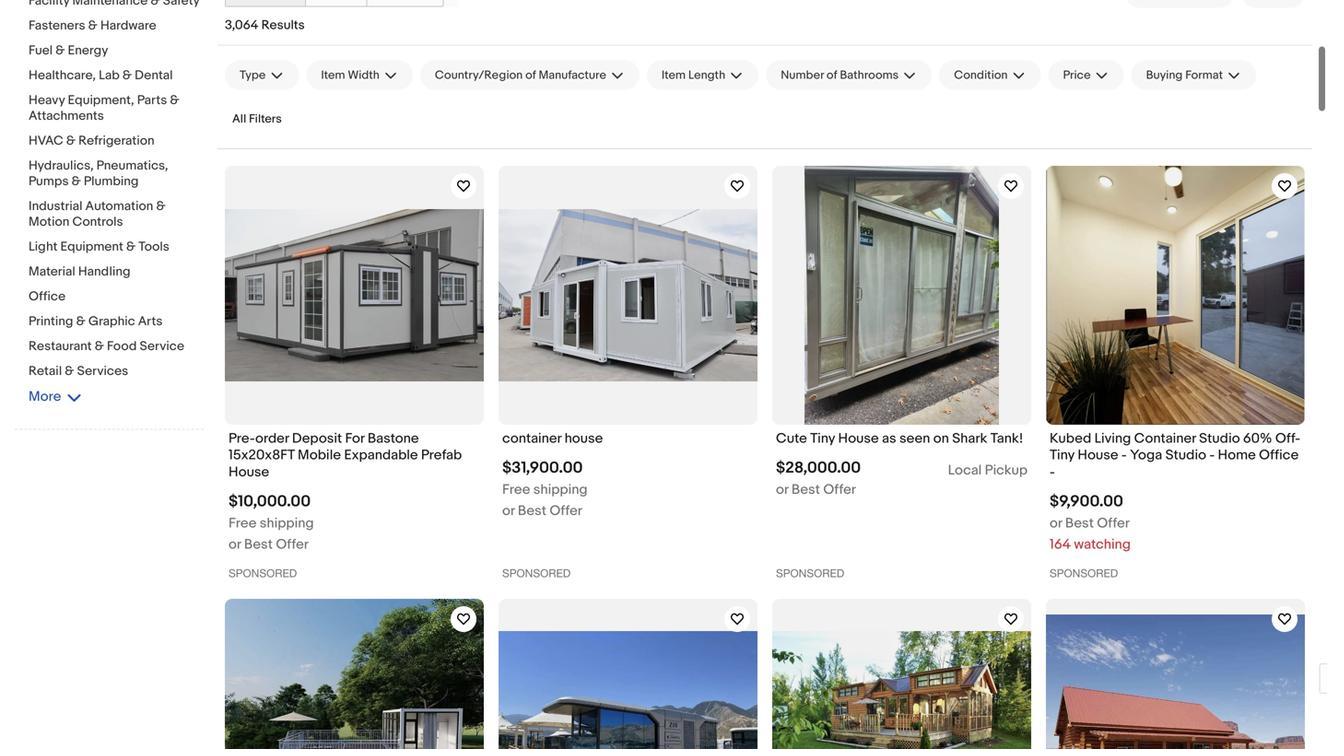 Task type: vqa. For each thing, say whether or not it's contained in the screenshot.
Graphic
yes



Task type: locate. For each thing, give the bounding box(es) containing it.
shipping inside $31,900.00 free shipping or best offer
[[534, 482, 588, 499]]

cute tiny house as seen on shark tank!
[[777, 431, 1024, 447]]

0 horizontal spatial office
[[29, 289, 66, 305]]

all filters
[[232, 112, 282, 126]]

light equipment & tools link
[[29, 239, 204, 257]]

container
[[503, 431, 562, 447]]

tiny inside cute tiny house as seen on shark tank! 'link'
[[811, 431, 836, 447]]

1 item from the left
[[321, 68, 345, 82]]

all filters button
[[225, 105, 289, 134]]

type
[[240, 68, 266, 82]]

motion
[[29, 214, 69, 230]]

free inside $31,900.00 free shipping or best offer
[[503, 482, 531, 499]]

retail
[[29, 364, 62, 379]]

0 horizontal spatial shipping
[[260, 516, 314, 532]]

or down $31,900.00
[[503, 503, 515, 520]]

164
[[1050, 537, 1072, 553]]

bastone
[[368, 431, 419, 447]]

3,064
[[225, 18, 259, 33]]

& left 'food' on the left top of the page
[[95, 339, 104, 355]]

local
[[949, 463, 982, 479]]

prefab
[[421, 447, 462, 464]]

material
[[29, 264, 75, 280]]

for
[[345, 431, 365, 447]]

1 horizontal spatial of
[[827, 68, 838, 82]]

or inside local pickup or best offer
[[777, 482, 789, 499]]

0 horizontal spatial house
[[229, 464, 269, 481]]

2 sponsored from the left
[[503, 567, 571, 580]]

1 horizontal spatial tiny
[[1050, 447, 1075, 464]]

best
[[792, 482, 821, 499], [518, 503, 547, 520], [1066, 516, 1095, 532], [244, 537, 273, 553]]

mobile
[[298, 447, 341, 464]]

bathrooms
[[840, 68, 899, 82]]

tiny up $28,000.00 on the bottom
[[811, 431, 836, 447]]

1 sponsored from the left
[[229, 567, 297, 580]]

pre-order deposit for bastone 15x20x8ft mobile expandable prefab house image
[[225, 209, 484, 382]]

home
[[1219, 447, 1257, 464]]

offer inside $31,900.00 free shipping or best offer
[[550, 503, 583, 520]]

fuel & energy link
[[29, 43, 204, 60]]

15x20x8ft
[[229, 447, 295, 464]]

kubed living container studio 60% off- tiny house - yoga studio - home office - image
[[1047, 166, 1306, 425]]

1 horizontal spatial house
[[839, 431, 880, 447]]

& right printing
[[76, 314, 86, 330]]

house left "as"
[[839, 431, 880, 447]]

& up 'energy'
[[88, 18, 98, 34]]

of inside dropdown button
[[526, 68, 536, 82]]

1 horizontal spatial office
[[1260, 447, 1300, 464]]

living
[[1095, 431, 1132, 447]]

lab
[[99, 68, 120, 83]]

$31,900.00
[[503, 459, 583, 478]]

item for item length
[[662, 68, 686, 82]]

offer down $28,000.00 on the bottom
[[824, 482, 857, 499]]

heavy
[[29, 93, 65, 108]]

0 horizontal spatial item
[[321, 68, 345, 82]]

number of bathrooms
[[781, 68, 899, 82]]

studio up the home
[[1200, 431, 1241, 447]]

1 of from the left
[[526, 68, 536, 82]]

free inside $10,000.00 free shipping or best offer
[[229, 516, 257, 532]]

& right hvac
[[66, 133, 76, 149]]

studio down container
[[1166, 447, 1207, 464]]

house down "15x20x8ft"
[[229, 464, 269, 481]]

offer up watching
[[1098, 516, 1131, 532]]

results
[[262, 18, 305, 33]]

more button
[[29, 389, 82, 405]]

item length button
[[647, 60, 759, 90]]

best inside local pickup or best offer
[[792, 482, 821, 499]]

- left the home
[[1210, 447, 1216, 464]]

item left width
[[321, 68, 345, 82]]

material handling link
[[29, 264, 204, 282]]

best inside $31,900.00 free shipping or best offer
[[518, 503, 547, 520]]

type button
[[225, 60, 299, 90]]

& left tools
[[126, 239, 136, 255]]

best down $28,000.00 on the bottom
[[792, 482, 821, 499]]

of right number
[[827, 68, 838, 82]]

item for item width
[[321, 68, 345, 82]]

of left manufacture
[[526, 68, 536, 82]]

item left length on the top right of page
[[662, 68, 686, 82]]

cute tiny house as seen on shark tank! link
[[777, 431, 1028, 452]]

2 horizontal spatial -
[[1210, 447, 1216, 464]]

kubed
[[1050, 431, 1092, 447]]

0 horizontal spatial of
[[526, 68, 536, 82]]

office inside the kubed living container studio 60% off- tiny house - yoga studio - home office -
[[1260, 447, 1300, 464]]

& right fuel at top left
[[56, 43, 65, 59]]

buying format
[[1147, 68, 1224, 82]]

shipping
[[534, 482, 588, 499], [260, 516, 314, 532]]

1 vertical spatial shipping
[[260, 516, 314, 532]]

0 horizontal spatial -
[[1050, 464, 1056, 481]]

house
[[839, 431, 880, 447], [1078, 447, 1119, 464], [229, 464, 269, 481]]

& right parts
[[170, 93, 179, 108]]

shipping inside $10,000.00 free shipping or best offer
[[260, 516, 314, 532]]

best down $10,000.00
[[244, 537, 273, 553]]

pre-
[[229, 431, 255, 447]]

modern 2 bedroom 1 bathroom 1000sqft modular prefab home prefabricated house image
[[225, 600, 484, 750]]

buying format button
[[1132, 60, 1257, 90]]

4 sponsored from the left
[[1050, 567, 1119, 580]]

2 of from the left
[[827, 68, 838, 82]]

cute tiny house as seen on shark tank! image
[[805, 166, 1000, 425]]

free for $10,000.00
[[229, 516, 257, 532]]

1 horizontal spatial item
[[662, 68, 686, 82]]

log cabin home shell kit logs 1266 sq.ft 36' x 24' with loft and porch image
[[1047, 615, 1306, 750]]

& right pumps
[[72, 174, 81, 190]]

or
[[777, 482, 789, 499], [503, 503, 515, 520], [1050, 516, 1063, 532], [229, 537, 241, 553]]

cute
[[777, 431, 808, 447]]

office down off-
[[1260, 447, 1300, 464]]

1 horizontal spatial shipping
[[534, 482, 588, 499]]

or up 164
[[1050, 516, 1063, 532]]

of
[[526, 68, 536, 82], [827, 68, 838, 82]]

restaurant & food service link
[[29, 339, 204, 356]]

1 horizontal spatial free
[[503, 482, 531, 499]]

studio
[[1200, 431, 1241, 447], [1166, 447, 1207, 464]]

- down kubed
[[1050, 464, 1056, 481]]

offer
[[824, 482, 857, 499], [550, 503, 583, 520], [1098, 516, 1131, 532], [276, 537, 309, 553]]

pneumatics,
[[97, 158, 168, 174]]

shipping down $10,000.00
[[260, 516, 314, 532]]

pre-order deposit for bastone 15x20x8ft mobile expandable prefab house link
[[229, 431, 480, 486]]

offer down $31,900.00
[[550, 503, 583, 520]]

2 horizontal spatial house
[[1078, 447, 1119, 464]]

$31,900.00 free shipping or best offer
[[503, 459, 588, 520]]

item width
[[321, 68, 380, 82]]

or down $10,000.00
[[229, 537, 241, 553]]

0 horizontal spatial free
[[229, 516, 257, 532]]

office up printing
[[29, 289, 66, 305]]

filters
[[249, 112, 282, 126]]

house down living
[[1078, 447, 1119, 464]]

office inside fasteners & hardware fuel & energy healthcare, lab & dental heavy equipment, parts & attachments hvac & refrigeration hydraulics, pneumatics, pumps & plumbing industrial automation & motion controls light equipment & tools material handling office printing & graphic arts restaurant & food service retail & services
[[29, 289, 66, 305]]

-
[[1122, 447, 1128, 464], [1210, 447, 1216, 464], [1050, 464, 1056, 481]]

sponsored for $10,000.00
[[229, 567, 297, 580]]

sponsored for $9,900.00
[[1050, 567, 1119, 580]]

best down $31,900.00
[[518, 503, 547, 520]]

0 vertical spatial free
[[503, 482, 531, 499]]

of inside dropdown button
[[827, 68, 838, 82]]

free
[[503, 482, 531, 499], [229, 516, 257, 532]]

office
[[29, 289, 66, 305], [1260, 447, 1300, 464]]

3 sponsored from the left
[[777, 567, 845, 580]]

- down living
[[1122, 447, 1128, 464]]

1 vertical spatial free
[[229, 516, 257, 532]]

sponsored
[[229, 567, 297, 580], [503, 567, 571, 580], [777, 567, 845, 580], [1050, 567, 1119, 580]]

item width button
[[307, 60, 413, 90]]

tiny down kubed
[[1050, 447, 1075, 464]]

container
[[1135, 431, 1197, 447]]

of for number
[[827, 68, 838, 82]]

0 horizontal spatial tiny
[[811, 431, 836, 447]]

hardware
[[100, 18, 156, 34]]

2 item from the left
[[662, 68, 686, 82]]

$9,900.00 or best offer 164 watching
[[1050, 493, 1132, 553]]

free down $10,000.00
[[229, 516, 257, 532]]

fasteners & hardware fuel & energy healthcare, lab & dental heavy equipment, parts & attachments hvac & refrigeration hydraulics, pneumatics, pumps & plumbing industrial automation & motion controls light equipment & tools material handling office printing & graphic arts restaurant & food service retail & services
[[29, 18, 184, 379]]

$10,000.00 free shipping or best offer
[[229, 493, 314, 553]]

equipment,
[[68, 93, 134, 108]]

controls
[[72, 214, 123, 230]]

&
[[88, 18, 98, 34], [56, 43, 65, 59], [123, 68, 132, 83], [170, 93, 179, 108], [66, 133, 76, 149], [72, 174, 81, 190], [156, 199, 166, 214], [126, 239, 136, 255], [76, 314, 86, 330], [95, 339, 104, 355], [65, 364, 74, 379]]

0 vertical spatial shipping
[[534, 482, 588, 499]]

handling
[[78, 264, 131, 280]]

parts
[[137, 93, 167, 108]]

or inside $10,000.00 free shipping or best offer
[[229, 537, 241, 553]]

fasteners
[[29, 18, 85, 34]]

length
[[689, 68, 726, 82]]

offer down $10,000.00
[[276, 537, 309, 553]]

equipment
[[60, 239, 123, 255]]

best down "$9,900.00"
[[1066, 516, 1095, 532]]

shipping down $31,900.00
[[534, 482, 588, 499]]

free down $31,900.00
[[503, 482, 531, 499]]

hvac
[[29, 133, 63, 149]]

0 vertical spatial office
[[29, 289, 66, 305]]

best inside $10,000.00 free shipping or best offer
[[244, 537, 273, 553]]

country/region of manufacture button
[[420, 60, 640, 90]]

1 horizontal spatial -
[[1122, 447, 1128, 464]]

& right lab
[[123, 68, 132, 83]]

attachments
[[29, 108, 104, 124]]

fuel
[[29, 43, 53, 59]]

shipping for $31,900.00
[[534, 482, 588, 499]]

1 vertical spatial office
[[1260, 447, 1300, 464]]

heavy equipment, parts & attachments link
[[29, 93, 204, 126]]

or down $28,000.00 on the bottom
[[777, 482, 789, 499]]



Task type: describe. For each thing, give the bounding box(es) containing it.
hydraulics,
[[29, 158, 94, 174]]

house inside 'link'
[[839, 431, 880, 447]]

& right retail
[[65, 364, 74, 379]]

$9,900.00
[[1050, 493, 1124, 512]]

offer inside local pickup or best offer
[[824, 482, 857, 499]]

condition button
[[940, 60, 1042, 90]]

tank!
[[991, 431, 1024, 447]]

best inside $9,900.00 or best offer 164 watching
[[1066, 516, 1095, 532]]

seen
[[900, 431, 931, 447]]

container house image
[[499, 209, 758, 382]]

hvac & refrigeration link
[[29, 133, 204, 151]]

refrigeration
[[79, 133, 155, 149]]

industrial automation & motion controls link
[[29, 199, 204, 232]]

fasteners & hardware link
[[29, 18, 204, 36]]

printing
[[29, 314, 73, 330]]

sponsored for $28,000.00
[[777, 567, 845, 580]]

energy
[[68, 43, 108, 59]]

manufacture
[[539, 68, 607, 82]]

container house link
[[503, 431, 754, 452]]

buying
[[1147, 68, 1184, 82]]

house inside pre-order deposit for bastone 15x20x8ft mobile expandable prefab house
[[229, 464, 269, 481]]

width
[[348, 68, 380, 82]]

number
[[781, 68, 825, 82]]

deposit
[[292, 431, 342, 447]]

off-
[[1276, 431, 1301, 447]]

healthcare, lab & dental link
[[29, 68, 204, 85]]

offer inside $9,900.00 or best offer 164 watching
[[1098, 516, 1131, 532]]

country/region of manufacture
[[435, 68, 607, 82]]

food
[[107, 339, 137, 355]]

as
[[883, 431, 897, 447]]

dental
[[135, 68, 173, 83]]

yoga
[[1131, 447, 1163, 464]]

house inside the kubed living container studio 60% off- tiny house - yoga studio - home office -
[[1078, 447, 1119, 464]]

retail & services link
[[29, 364, 204, 381]]

kubed living container studio 60% off- tiny house - yoga studio - home office -
[[1050, 431, 1301, 481]]

restaurant
[[29, 339, 92, 355]]

automation
[[85, 199, 153, 214]]

watching
[[1075, 537, 1132, 553]]

pre-order deposit for bastone 15x20x8ft mobile expandable prefab house
[[229, 431, 462, 481]]

house
[[565, 431, 603, 447]]

pumps
[[29, 174, 69, 190]]

tiny home cabins (custom built) for your prepped property- elegant rustic cabins image
[[773, 632, 1032, 750]]

healthcare,
[[29, 68, 96, 83]]

on
[[934, 431, 950, 447]]

printing & graphic arts link
[[29, 314, 204, 332]]

service
[[140, 339, 184, 355]]

shark
[[953, 431, 988, 447]]

country/region
[[435, 68, 523, 82]]

office link
[[29, 289, 204, 307]]

light
[[29, 239, 58, 255]]

offer inside $10,000.00 free shipping or best offer
[[276, 537, 309, 553]]

graphic
[[88, 314, 135, 330]]

free for $31,900.00
[[503, 482, 531, 499]]

or inside $31,900.00 free shipping or best offer
[[503, 503, 515, 520]]

tools
[[139, 239, 170, 255]]

60%
[[1244, 431, 1273, 447]]

tiny inside the kubed living container studio 60% off- tiny house - yoga studio - home office -
[[1050, 447, 1075, 464]]

3,064 results
[[225, 18, 305, 33]]

pickup
[[986, 463, 1028, 479]]

more
[[29, 389, 61, 405]]

$28,000.00
[[777, 459, 862, 478]]

of for country/region
[[526, 68, 536, 82]]

plumbing
[[84, 174, 139, 190]]

condition
[[955, 68, 1008, 82]]

services
[[77, 364, 128, 379]]

expandable
[[344, 447, 418, 464]]

all
[[232, 112, 246, 126]]

industrial
[[29, 199, 82, 214]]

kubed living container studio 60% off- tiny house - yoga studio - home office - link
[[1050, 431, 1302, 486]]

space capsule tiny home future looking home! 1 bedroom, living room. image
[[499, 632, 758, 750]]

price
[[1064, 68, 1092, 82]]

arts
[[138, 314, 163, 330]]

container house
[[503, 431, 603, 447]]

sponsored for $31,900.00
[[503, 567, 571, 580]]

number of bathrooms button
[[767, 60, 933, 90]]

order
[[255, 431, 289, 447]]

hydraulics, pneumatics, pumps & plumbing link
[[29, 158, 204, 191]]

& up tools
[[156, 199, 166, 214]]

shipping for $10,000.00
[[260, 516, 314, 532]]

or inside $9,900.00 or best offer 164 watching
[[1050, 516, 1063, 532]]



